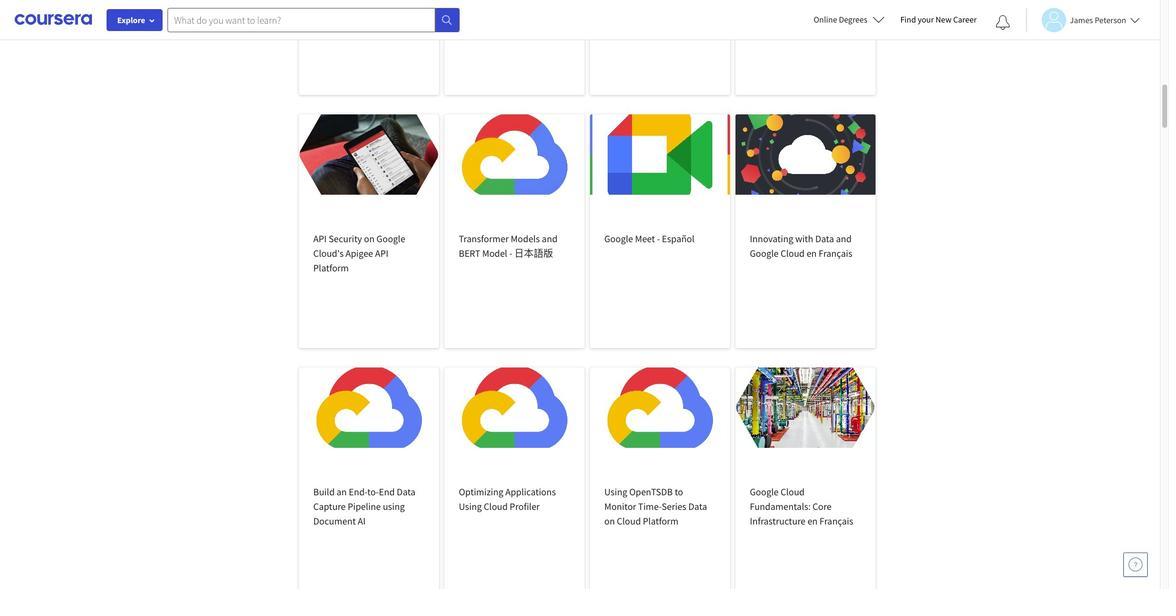 Task type: locate. For each thing, give the bounding box(es) containing it.
0 horizontal spatial using
[[459, 501, 482, 513]]

find
[[901, 14, 917, 25]]

2 vertical spatial data
[[689, 501, 708, 513]]

1 vertical spatial api
[[375, 247, 389, 260]]

0 horizontal spatial on
[[364, 233, 375, 245]]

1 horizontal spatial data
[[689, 501, 708, 513]]

1 horizontal spatial and
[[836, 233, 852, 245]]

data up "using" on the bottom of page
[[397, 486, 416, 498]]

cloud down monitor
[[617, 515, 641, 528]]

google left meet on the top of the page
[[605, 233, 633, 245]]

0 vertical spatial français
[[819, 247, 853, 260]]

using up monitor
[[605, 486, 628, 498]]

-
[[657, 233, 660, 245], [510, 247, 513, 260]]

1 and from the left
[[542, 233, 558, 245]]

on up apigee
[[364, 233, 375, 245]]

1 vertical spatial -
[[510, 247, 513, 260]]

None search field
[[168, 8, 460, 32]]

google up fundamentals:
[[750, 486, 779, 498]]

google down innovating
[[750, 247, 779, 260]]

innovating
[[750, 233, 794, 245]]

end-
[[349, 486, 368, 498]]

platform down cloud's
[[313, 262, 349, 274]]

model
[[482, 247, 508, 260]]

using down the optimizing
[[459, 501, 482, 513]]

1 vertical spatial platform
[[643, 515, 679, 528]]

What do you want to learn? text field
[[168, 8, 436, 32]]

google inside google cloud fundamentals: core infrastructure en français
[[750, 486, 779, 498]]

fundamentals:
[[750, 501, 811, 513]]

security
[[329, 233, 362, 245]]

cloud down with
[[781, 247, 805, 260]]

0 horizontal spatial -
[[510, 247, 513, 260]]

james peterson
[[1070, 14, 1127, 25]]

time-
[[639, 501, 662, 513]]

transformer
[[459, 233, 509, 245]]

1 vertical spatial français
[[820, 515, 854, 528]]

0 vertical spatial en
[[807, 247, 817, 260]]

show notifications image
[[996, 15, 1011, 30]]

1 vertical spatial using
[[459, 501, 482, 513]]

end
[[379, 486, 395, 498]]

and right with
[[836, 233, 852, 245]]

data
[[816, 233, 834, 245], [397, 486, 416, 498], [689, 501, 708, 513]]

cloud inside innovating with data and google cloud en français
[[781, 247, 805, 260]]

optimizing applications using cloud profiler
[[459, 486, 556, 513]]

1 vertical spatial on
[[605, 515, 615, 528]]

online
[[814, 14, 838, 25]]

google right security
[[377, 233, 406, 245]]

and up 日本語版
[[542, 233, 558, 245]]

api
[[313, 233, 327, 245], [375, 247, 389, 260]]

on down monitor
[[605, 515, 615, 528]]

james peterson button
[[1027, 8, 1140, 32]]

peterson
[[1095, 14, 1127, 25]]

online degrees
[[814, 14, 868, 25]]

cloud down the optimizing
[[484, 501, 508, 513]]

google meet - español link
[[590, 115, 730, 348]]

on inside using opentsdb to monitor time-series data on cloud platform
[[605, 515, 615, 528]]

0 vertical spatial on
[[364, 233, 375, 245]]

find your new career link
[[895, 12, 983, 27]]

google
[[377, 233, 406, 245], [605, 233, 633, 245], [750, 247, 779, 260], [750, 486, 779, 498]]

- right meet on the top of the page
[[657, 233, 660, 245]]

- right model
[[510, 247, 513, 260]]

find your new career
[[901, 14, 977, 25]]

cloud
[[781, 247, 805, 260], [781, 486, 805, 498], [484, 501, 508, 513], [617, 515, 641, 528]]

1 horizontal spatial on
[[605, 515, 615, 528]]

français
[[819, 247, 853, 260], [820, 515, 854, 528]]

and inside transformer models and bert model - 日本語版
[[542, 233, 558, 245]]

0 vertical spatial -
[[657, 233, 660, 245]]

data right series
[[689, 501, 708, 513]]

transformer models and bert model - 日本語版
[[459, 233, 558, 260]]

api up cloud's
[[313, 233, 327, 245]]

help center image
[[1129, 558, 1144, 573]]

on
[[364, 233, 375, 245], [605, 515, 615, 528]]

on inside api security on google cloud's apigee api platform
[[364, 233, 375, 245]]

online degrees button
[[804, 6, 895, 33]]

cloud up fundamentals:
[[781, 486, 805, 498]]

platform
[[313, 262, 349, 274], [643, 515, 679, 528]]

series
[[662, 501, 687, 513]]

infrastructure
[[750, 515, 806, 528]]

using
[[605, 486, 628, 498], [459, 501, 482, 513]]

to
[[675, 486, 684, 498]]

and
[[542, 233, 558, 245], [836, 233, 852, 245]]

2 and from the left
[[836, 233, 852, 245]]

data inside build an end-to-end data capture pipeline using document ai
[[397, 486, 416, 498]]

español
[[662, 233, 695, 245]]

0 vertical spatial platform
[[313, 262, 349, 274]]

ai
[[358, 515, 366, 528]]

transformer models and bert model - 日本語版 link
[[444, 115, 585, 348]]

en down core in the right bottom of the page
[[808, 515, 818, 528]]

1 horizontal spatial platform
[[643, 515, 679, 528]]

2 horizontal spatial data
[[816, 233, 834, 245]]

1 vertical spatial en
[[808, 515, 818, 528]]

1 horizontal spatial using
[[605, 486, 628, 498]]

api security on google cloud's apigee api platform
[[313, 233, 406, 274]]

en
[[807, 247, 817, 260], [808, 515, 818, 528]]

0 horizontal spatial and
[[542, 233, 558, 245]]

0 horizontal spatial data
[[397, 486, 416, 498]]

0 vertical spatial using
[[605, 486, 628, 498]]

api right apigee
[[375, 247, 389, 260]]

cloud inside google cloud fundamentals: core infrastructure en français
[[781, 486, 805, 498]]

en down with
[[807, 247, 817, 260]]

1 vertical spatial data
[[397, 486, 416, 498]]

0 vertical spatial data
[[816, 233, 834, 245]]

and inside innovating with data and google cloud en français
[[836, 233, 852, 245]]

français inside innovating with data and google cloud en français
[[819, 247, 853, 260]]

0 vertical spatial api
[[313, 233, 327, 245]]

data right with
[[816, 233, 834, 245]]

0 horizontal spatial platform
[[313, 262, 349, 274]]

platform down time-
[[643, 515, 679, 528]]

your
[[918, 14, 934, 25]]



Task type: describe. For each thing, give the bounding box(es) containing it.
coursera image
[[15, 10, 92, 29]]

cloud inside using opentsdb to monitor time-series data on cloud platform
[[617, 515, 641, 528]]

google meet - español
[[605, 233, 695, 245]]

platform inside api security on google cloud's apigee api platform
[[313, 262, 349, 274]]

using inside optimizing applications using cloud profiler
[[459, 501, 482, 513]]

document
[[313, 515, 356, 528]]

models
[[511, 233, 540, 245]]

applications
[[506, 486, 556, 498]]

with
[[796, 233, 814, 245]]

career
[[954, 14, 977, 25]]

data inside innovating with data and google cloud en français
[[816, 233, 834, 245]]

1 horizontal spatial api
[[375, 247, 389, 260]]

google inside innovating with data and google cloud en français
[[750, 247, 779, 260]]

to-
[[368, 486, 379, 498]]

en inside google cloud fundamentals: core infrastructure en français
[[808, 515, 818, 528]]

cloud inside optimizing applications using cloud profiler
[[484, 501, 508, 513]]

google inside api security on google cloud's apigee api platform
[[377, 233, 406, 245]]

optimizing
[[459, 486, 504, 498]]

using
[[383, 501, 405, 513]]

an
[[337, 486, 347, 498]]

- inside transformer models and bert model - 日本語版
[[510, 247, 513, 260]]

optimizing applications using cloud profiler link
[[444, 368, 585, 590]]

0 horizontal spatial api
[[313, 233, 327, 245]]

français inside google cloud fundamentals: core infrastructure en français
[[820, 515, 854, 528]]

en inside innovating with data and google cloud en français
[[807, 247, 817, 260]]

google cloud fundamentals: core infrastructure en français link
[[736, 368, 876, 590]]

using opentsdb to monitor time-series data on cloud platform
[[605, 486, 708, 528]]

using opentsdb to monitor time-series data on cloud platform link
[[590, 368, 730, 590]]

google cloud fundamentals: core infrastructure en français
[[750, 486, 854, 528]]

core
[[813, 501, 832, 513]]

innovating with data and google cloud en français link
[[736, 115, 876, 348]]

build an end-to-end data capture pipeline using document ai
[[313, 486, 416, 528]]

capture
[[313, 501, 346, 513]]

innovating with data and google cloud en français
[[750, 233, 853, 260]]

pipeline
[[348, 501, 381, 513]]

platform inside using opentsdb to monitor time-series data on cloud platform
[[643, 515, 679, 528]]

using inside using opentsdb to monitor time-series data on cloud platform
[[605, 486, 628, 498]]

james
[[1070, 14, 1094, 25]]

bert
[[459, 247, 481, 260]]

new
[[936, 14, 952, 25]]

build an end-to-end data capture pipeline using document ai link
[[299, 368, 439, 590]]

api security on google cloud's apigee api platform link
[[299, 115, 439, 348]]

1 horizontal spatial -
[[657, 233, 660, 245]]

meet
[[635, 233, 655, 245]]

opentsdb
[[630, 486, 673, 498]]

data inside using opentsdb to monitor time-series data on cloud platform
[[689, 501, 708, 513]]

degrees
[[839, 14, 868, 25]]

monitor
[[605, 501, 637, 513]]

apigee
[[346, 247, 373, 260]]

cloud's
[[313, 247, 344, 260]]

explore
[[117, 15, 145, 26]]

build
[[313, 486, 335, 498]]

日本語版
[[515, 247, 554, 260]]

explore button
[[107, 9, 163, 31]]

profiler
[[510, 501, 540, 513]]



Task type: vqa. For each thing, say whether or not it's contained in the screenshot.
Build an End-to-End Data Capture Pipeline using Document AI link
yes



